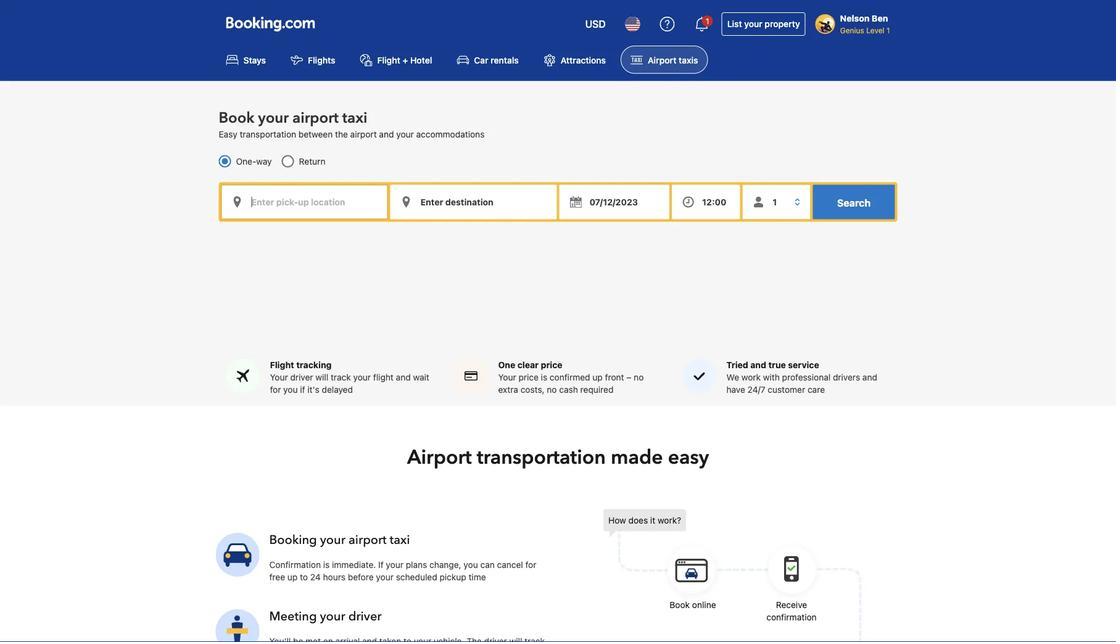 Task type: describe. For each thing, give the bounding box(es) containing it.
professional
[[782, 372, 831, 382]]

confirmation
[[767, 612, 817, 622]]

will
[[316, 372, 328, 382]]

the
[[335, 129, 348, 139]]

and inside "book your airport taxi easy transportation between the airport and your accommodations"
[[379, 129, 394, 139]]

1 vertical spatial transportation
[[477, 444, 606, 471]]

receive
[[776, 600, 807, 610]]

and right the drivers on the right
[[863, 372, 878, 382]]

Enter pick-up location text field
[[221, 185, 388, 219]]

book online
[[670, 600, 716, 610]]

pickup
[[440, 572, 466, 582]]

list your property
[[727, 19, 800, 29]]

for for confirmation is immediate. if your plans change, you can cancel for free up to 24 hours before your scheduled pickup time
[[526, 560, 537, 570]]

drivers
[[833, 372, 860, 382]]

receive confirmation
[[767, 600, 817, 622]]

search button
[[813, 185, 895, 219]]

costs,
[[521, 384, 545, 395]]

nelson ben genius level 1
[[840, 13, 890, 35]]

your inside flight tracking your driver will track your flight and wait for you if it's delayed
[[353, 372, 371, 382]]

airport for airport taxis
[[648, 55, 677, 65]]

easy
[[219, 129, 237, 139]]

tried
[[727, 360, 749, 370]]

between
[[299, 129, 333, 139]]

usd
[[585, 18, 606, 30]]

booking airport taxi image for meeting your driver
[[216, 610, 260, 642]]

24
[[310, 572, 321, 582]]

flight
[[373, 372, 394, 382]]

front
[[605, 372, 624, 382]]

taxi for booking
[[390, 532, 410, 549]]

24/7
[[748, 384, 766, 395]]

customer
[[768, 384, 806, 395]]

online
[[692, 600, 716, 610]]

delayed
[[322, 384, 353, 395]]

your right if
[[386, 560, 404, 570]]

ben
[[872, 13, 888, 23]]

tracking
[[296, 360, 332, 370]]

book for your
[[219, 108, 254, 128]]

nelson
[[840, 13, 870, 23]]

meeting your driver
[[269, 608, 382, 625]]

list
[[727, 19, 742, 29]]

up inside one clear price your price is confirmed up front – no extra costs, no cash required
[[593, 372, 603, 382]]

wait
[[413, 372, 429, 382]]

stays
[[243, 55, 266, 65]]

booking your airport taxi
[[269, 532, 410, 549]]

car rentals
[[474, 55, 519, 65]]

with
[[763, 372, 780, 382]]

scheduled
[[396, 572, 437, 582]]

booking airport taxi image for booking your airport taxi
[[216, 533, 260, 577]]

stays link
[[216, 46, 276, 74]]

for for flight tracking your driver will track your flight and wait for you if it's delayed
[[270, 384, 281, 395]]

free
[[269, 572, 285, 582]]

change,
[[430, 560, 461, 570]]

how
[[609, 515, 626, 525]]

hotel
[[410, 55, 432, 65]]

return
[[299, 156, 326, 166]]

confirmation
[[269, 560, 321, 570]]

airport for airport transportation made easy
[[407, 444, 472, 471]]

1 inside nelson ben genius level 1
[[887, 26, 890, 35]]

flight + hotel
[[377, 55, 432, 65]]

search
[[837, 197, 871, 208]]

your inside flight tracking your driver will track your flight and wait for you if it's delayed
[[270, 372, 288, 382]]

it
[[650, 515, 656, 525]]

easy
[[668, 444, 709, 471]]

+
[[403, 55, 408, 65]]

list your property link
[[722, 12, 806, 36]]

1 horizontal spatial price
[[541, 360, 563, 370]]

airport taxis link
[[621, 46, 708, 74]]

flight + hotel link
[[350, 46, 442, 74]]

cancel
[[497, 560, 523, 570]]

care
[[808, 384, 825, 395]]

and inside flight tracking your driver will track your flight and wait for you if it's delayed
[[396, 372, 411, 382]]

is inside confirmation is immediate. if your plans change, you can cancel for free up to 24 hours before your scheduled pickup time
[[323, 560, 330, 570]]

your right list
[[745, 19, 763, 29]]

confirmation is immediate. if your plans change, you can cancel for free up to 24 hours before your scheduled pickup time
[[269, 560, 537, 582]]

Enter destination text field
[[390, 185, 557, 219]]

hours
[[323, 572, 346, 582]]

attractions link
[[534, 46, 616, 74]]

one
[[498, 360, 516, 370]]

tried and true service we work with professional drivers and have 24/7 customer care
[[727, 360, 878, 395]]

service
[[788, 360, 819, 370]]

usd button
[[578, 9, 613, 39]]

airport transportation made easy
[[407, 444, 709, 471]]



Task type: locate. For each thing, give the bounding box(es) containing it.
0 horizontal spatial transportation
[[240, 129, 296, 139]]

flight for flight tracking your driver will track your flight and wait for you if it's delayed
[[270, 360, 294, 370]]

price
[[541, 360, 563, 370], [519, 372, 539, 382]]

is inside one clear price your price is confirmed up front – no extra costs, no cash required
[[541, 372, 548, 382]]

2 your from the left
[[498, 372, 516, 382]]

0 vertical spatial driver
[[290, 372, 313, 382]]

0 horizontal spatial 1
[[706, 17, 709, 25]]

one clear price your price is confirmed up front – no extra costs, no cash required
[[498, 360, 644, 395]]

0 horizontal spatial your
[[270, 372, 288, 382]]

1 horizontal spatial driver
[[349, 608, 382, 625]]

1 horizontal spatial 1
[[887, 26, 890, 35]]

to
[[300, 572, 308, 582]]

your right track
[[353, 372, 371, 382]]

no left cash
[[547, 384, 557, 395]]

1 horizontal spatial airport
[[648, 55, 677, 65]]

we
[[727, 372, 739, 382]]

driver
[[290, 372, 313, 382], [349, 608, 382, 625]]

0 horizontal spatial flight
[[270, 360, 294, 370]]

2 vertical spatial airport
[[349, 532, 387, 549]]

0 vertical spatial taxi
[[342, 108, 368, 128]]

1 vertical spatial for
[[526, 560, 537, 570]]

work
[[742, 372, 761, 382]]

taxi for book
[[342, 108, 368, 128]]

0 horizontal spatial is
[[323, 560, 330, 570]]

0 horizontal spatial up
[[288, 572, 298, 582]]

1 horizontal spatial you
[[464, 560, 478, 570]]

can
[[480, 560, 495, 570]]

work?
[[658, 515, 681, 525]]

rentals
[[491, 55, 519, 65]]

level
[[867, 26, 885, 35]]

0 vertical spatial book
[[219, 108, 254, 128]]

0 horizontal spatial airport
[[407, 444, 472, 471]]

extra
[[498, 384, 518, 395]]

you
[[283, 384, 298, 395], [464, 560, 478, 570]]

up left to
[[288, 572, 298, 582]]

meeting
[[269, 608, 317, 625]]

for
[[270, 384, 281, 395], [526, 560, 537, 570]]

for inside confirmation is immediate. if your plans change, you can cancel for free up to 24 hours before your scheduled pickup time
[[526, 560, 537, 570]]

one-way
[[236, 156, 272, 166]]

price down clear
[[519, 372, 539, 382]]

1 horizontal spatial is
[[541, 372, 548, 382]]

transportation inside "book your airport taxi easy transportation between the airport and your accommodations"
[[240, 129, 296, 139]]

flights
[[308, 55, 335, 65]]

and up the work
[[751, 360, 767, 370]]

book left the online
[[670, 600, 690, 610]]

0 vertical spatial price
[[541, 360, 563, 370]]

and right the
[[379, 129, 394, 139]]

track
[[331, 372, 351, 382]]

booking
[[269, 532, 317, 549]]

flight inside flight tracking your driver will track your flight and wait for you if it's delayed
[[270, 360, 294, 370]]

have
[[727, 384, 745, 395]]

airport taxis
[[648, 55, 698, 65]]

you left if
[[283, 384, 298, 395]]

1 right level
[[887, 26, 890, 35]]

is
[[541, 372, 548, 382], [323, 560, 330, 570]]

is up hours
[[323, 560, 330, 570]]

your down if
[[376, 572, 394, 582]]

1 vertical spatial 1
[[887, 26, 890, 35]]

0 horizontal spatial price
[[519, 372, 539, 382]]

airport up if
[[349, 532, 387, 549]]

taxi up the
[[342, 108, 368, 128]]

flights link
[[281, 46, 345, 74]]

booking airport taxi image
[[604, 509, 863, 642], [216, 533, 260, 577], [216, 610, 260, 642]]

1 horizontal spatial up
[[593, 372, 603, 382]]

cash
[[559, 384, 578, 395]]

genius
[[840, 26, 865, 35]]

0 horizontal spatial taxi
[[342, 108, 368, 128]]

12:00 button
[[672, 185, 740, 219]]

airport
[[293, 108, 339, 128], [350, 129, 377, 139], [349, 532, 387, 549]]

book your airport taxi easy transportation between the airport and your accommodations
[[219, 108, 485, 139]]

how does it work?
[[609, 515, 681, 525]]

1 horizontal spatial transportation
[[477, 444, 606, 471]]

your left accommodations
[[396, 129, 414, 139]]

taxi up plans
[[390, 532, 410, 549]]

airport up between at left
[[293, 108, 339, 128]]

one-
[[236, 156, 256, 166]]

12:00
[[702, 197, 727, 207]]

your down hours
[[320, 608, 345, 625]]

clear
[[518, 360, 539, 370]]

confirmed
[[550, 372, 590, 382]]

car rentals link
[[447, 46, 529, 74]]

it's
[[308, 384, 320, 395]]

your inside one clear price your price is confirmed up front – no extra costs, no cash required
[[498, 372, 516, 382]]

1 horizontal spatial for
[[526, 560, 537, 570]]

attractions
[[561, 55, 606, 65]]

your
[[270, 372, 288, 382], [498, 372, 516, 382]]

if
[[378, 560, 384, 570]]

time
[[469, 572, 486, 582]]

is up costs,
[[541, 372, 548, 382]]

airport for booking
[[349, 532, 387, 549]]

1 vertical spatial book
[[670, 600, 690, 610]]

1 vertical spatial airport
[[350, 129, 377, 139]]

for right the 'cancel'
[[526, 560, 537, 570]]

before
[[348, 572, 374, 582]]

your down one
[[498, 372, 516, 382]]

you inside flight tracking your driver will track your flight and wait for you if it's delayed
[[283, 384, 298, 395]]

0 horizontal spatial driver
[[290, 372, 313, 382]]

1 vertical spatial driver
[[349, 608, 382, 625]]

1 vertical spatial is
[[323, 560, 330, 570]]

07/12/2023
[[590, 197, 638, 207]]

driver down before
[[349, 608, 382, 625]]

up inside confirmation is immediate. if your plans change, you can cancel for free up to 24 hours before your scheduled pickup time
[[288, 572, 298, 582]]

driver inside flight tracking your driver will track your flight and wait for you if it's delayed
[[290, 372, 313, 382]]

airport
[[648, 55, 677, 65], [407, 444, 472, 471]]

car
[[474, 55, 489, 65]]

you inside confirmation is immediate. if your plans change, you can cancel for free up to 24 hours before your scheduled pickup time
[[464, 560, 478, 570]]

1 inside 1 button
[[706, 17, 709, 25]]

book inside "book your airport taxi easy transportation between the airport and your accommodations"
[[219, 108, 254, 128]]

1 horizontal spatial book
[[670, 600, 690, 610]]

flight left tracking
[[270, 360, 294, 370]]

–
[[627, 372, 632, 382]]

price up the confirmed
[[541, 360, 563, 370]]

0 vertical spatial airport
[[293, 108, 339, 128]]

1 vertical spatial up
[[288, 572, 298, 582]]

flight tracking your driver will track your flight and wait for you if it's delayed
[[270, 360, 429, 395]]

0 horizontal spatial book
[[219, 108, 254, 128]]

1 vertical spatial flight
[[270, 360, 294, 370]]

0 vertical spatial for
[[270, 384, 281, 395]]

if
[[300, 384, 305, 395]]

required
[[581, 384, 614, 395]]

1 button
[[687, 9, 717, 39]]

your
[[745, 19, 763, 29], [258, 108, 289, 128], [396, 129, 414, 139], [353, 372, 371, 382], [320, 532, 346, 549], [386, 560, 404, 570], [376, 572, 394, 582], [320, 608, 345, 625]]

07/12/2023 button
[[559, 185, 670, 219]]

way
[[256, 156, 272, 166]]

driver up if
[[290, 372, 313, 382]]

0 vertical spatial flight
[[377, 55, 400, 65]]

and left wait
[[396, 372, 411, 382]]

taxis
[[679, 55, 698, 65]]

up up required
[[593, 372, 603, 382]]

for left if
[[270, 384, 281, 395]]

up
[[593, 372, 603, 382], [288, 572, 298, 582]]

made
[[611, 444, 663, 471]]

1 horizontal spatial flight
[[377, 55, 400, 65]]

and
[[379, 129, 394, 139], [751, 360, 767, 370], [396, 372, 411, 382], [863, 372, 878, 382]]

0 vertical spatial airport
[[648, 55, 677, 65]]

accommodations
[[416, 129, 485, 139]]

0 horizontal spatial for
[[270, 384, 281, 395]]

for inside flight tracking your driver will track your flight and wait for you if it's delayed
[[270, 384, 281, 395]]

transportation
[[240, 129, 296, 139], [477, 444, 606, 471]]

your left will
[[270, 372, 288, 382]]

your up way
[[258, 108, 289, 128]]

1 vertical spatial taxi
[[390, 532, 410, 549]]

taxi inside "book your airport taxi easy transportation between the airport and your accommodations"
[[342, 108, 368, 128]]

0 vertical spatial 1
[[706, 17, 709, 25]]

airport right the
[[350, 129, 377, 139]]

your up immediate.
[[320, 532, 346, 549]]

booking.com online hotel reservations image
[[226, 17, 315, 31]]

1 vertical spatial airport
[[407, 444, 472, 471]]

you up time
[[464, 560, 478, 570]]

true
[[769, 360, 786, 370]]

1 vertical spatial price
[[519, 372, 539, 382]]

airport for book
[[293, 108, 339, 128]]

flight left "+"
[[377, 55, 400, 65]]

0 vertical spatial transportation
[[240, 129, 296, 139]]

1 horizontal spatial no
[[634, 372, 644, 382]]

taxi
[[342, 108, 368, 128], [390, 532, 410, 549]]

no
[[634, 372, 644, 382], [547, 384, 557, 395]]

1 vertical spatial no
[[547, 384, 557, 395]]

immediate.
[[332, 560, 376, 570]]

no right –
[[634, 372, 644, 382]]

0 horizontal spatial you
[[283, 384, 298, 395]]

0 vertical spatial no
[[634, 372, 644, 382]]

book up easy
[[219, 108, 254, 128]]

0 vertical spatial is
[[541, 372, 548, 382]]

1 left list
[[706, 17, 709, 25]]

does
[[629, 515, 648, 525]]

flight for flight + hotel
[[377, 55, 400, 65]]

1 vertical spatial you
[[464, 560, 478, 570]]

1 horizontal spatial taxi
[[390, 532, 410, 549]]

0 vertical spatial up
[[593, 372, 603, 382]]

1 horizontal spatial your
[[498, 372, 516, 382]]

0 vertical spatial you
[[283, 384, 298, 395]]

1 your from the left
[[270, 372, 288, 382]]

property
[[765, 19, 800, 29]]

0 horizontal spatial no
[[547, 384, 557, 395]]

book for online
[[670, 600, 690, 610]]



Task type: vqa. For each thing, say whether or not it's contained in the screenshot.
Tried and true service We work with professional drivers and have 24/7 customer care
yes



